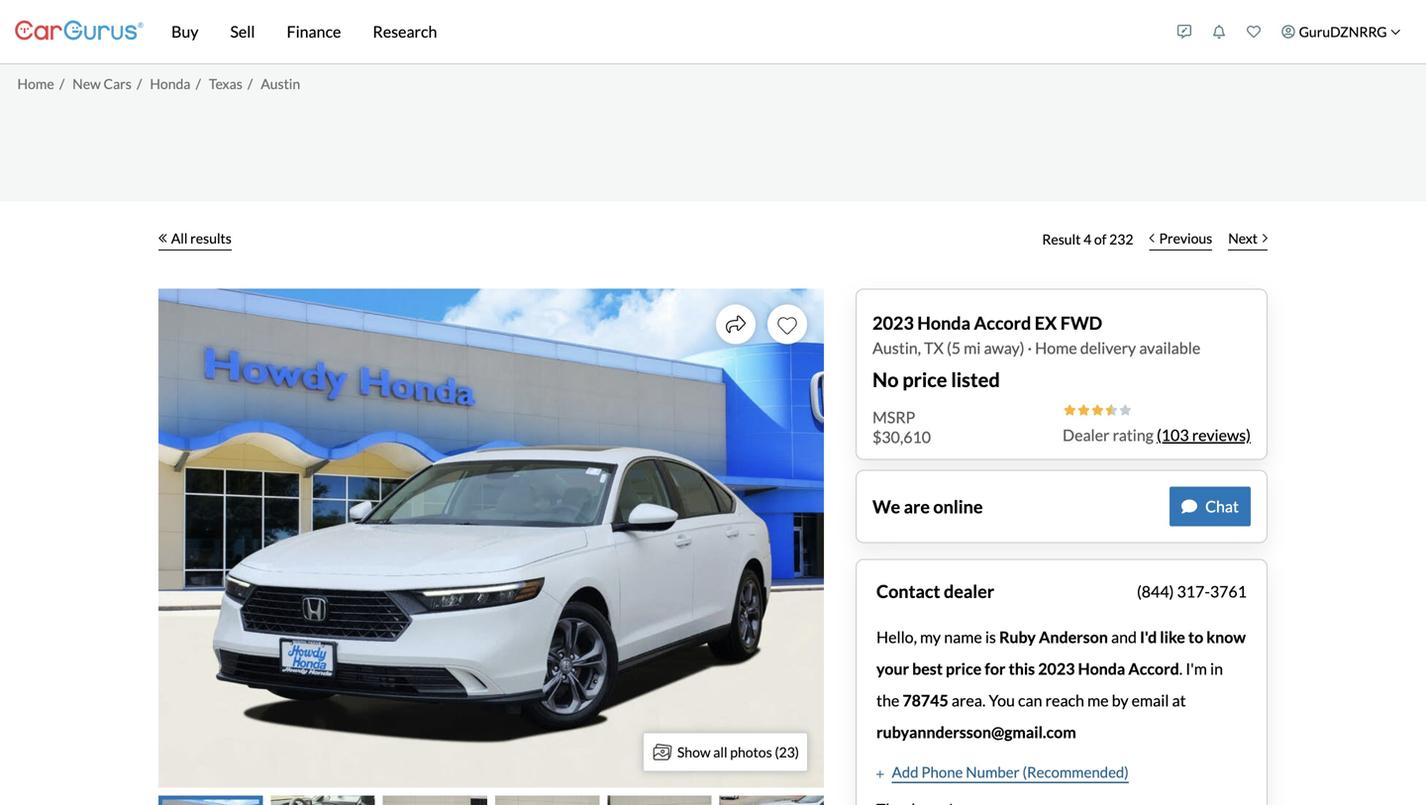 Task type: locate. For each thing, give the bounding box(es) containing it.
previous link
[[1142, 217, 1221, 261]]

tx
[[924, 338, 944, 358]]

2023 for 2023 honda accord ex fwd austin, tx (5 mi away) · home delivery available
[[873, 312, 914, 334]]

1 vertical spatial accord
[[1129, 659, 1180, 679]]

honda link
[[150, 75, 191, 92]]

view vehicle photo 2 image
[[271, 796, 375, 805]]

0 vertical spatial home
[[17, 75, 54, 92]]

gurudznrrg button
[[1272, 4, 1412, 59]]

0 vertical spatial 2023
[[873, 312, 914, 334]]

previous
[[1159, 230, 1213, 247]]

finance
[[287, 22, 341, 41]]

home right ·
[[1035, 338, 1077, 358]]

honda up me
[[1078, 659, 1126, 679]]

to
[[1189, 628, 1204, 647]]

(103
[[1157, 425, 1189, 445]]

accord up away)
[[974, 312, 1031, 334]]

2023 up reach
[[1038, 659, 1075, 679]]

menu bar
[[144, 0, 1168, 63]]

and
[[1111, 628, 1137, 647]]

the
[[877, 691, 900, 710]]

2 vertical spatial honda
[[1078, 659, 1126, 679]]

add
[[892, 763, 919, 781]]

2 / from the left
[[137, 75, 142, 92]]

msrp
[[873, 408, 916, 427]]

232
[[1110, 231, 1134, 248]]

2023 up austin,
[[873, 312, 914, 334]]

78745
[[903, 691, 949, 710]]

no
[[873, 368, 899, 392]]

add a car review image
[[1178, 25, 1192, 39]]

home
[[17, 75, 54, 92], [1035, 338, 1077, 358]]

78745 area. you can reach me by email at
[[903, 691, 1186, 710]]

my
[[920, 628, 941, 647]]

honda right cars
[[150, 75, 191, 92]]

(844) 317-3761
[[1137, 582, 1247, 601]]

number
[[966, 763, 1020, 781]]

0 horizontal spatial home
[[17, 75, 54, 92]]

listed
[[951, 368, 1000, 392]]

view vehicle photo 4 image
[[495, 796, 600, 805]]

.
[[1180, 659, 1183, 679]]

cargurus logo homepage link link
[[15, 3, 144, 60]]

show all photos (23) link
[[643, 733, 808, 772]]

/ right "texas" link
[[248, 75, 253, 92]]

home left the new
[[17, 75, 54, 92]]

next link
[[1221, 217, 1276, 261]]

online
[[934, 496, 983, 518]]

cargurus logo homepage link image
[[15, 3, 144, 60]]

i'd like to know your best price for this
[[877, 628, 1246, 679]]

dealer
[[1063, 425, 1110, 445]]

0 vertical spatial accord
[[974, 312, 1031, 334]]

share image
[[726, 315, 746, 334]]

$30,610
[[873, 427, 931, 447]]

1 vertical spatial price
[[946, 659, 982, 679]]

accord up email
[[1129, 659, 1180, 679]]

email
[[1132, 691, 1169, 710]]

(103 reviews) button
[[1157, 423, 1251, 447]]

new cars link
[[72, 75, 132, 92]]

1 vertical spatial 2023
[[1038, 659, 1075, 679]]

price
[[903, 368, 947, 392], [946, 659, 982, 679]]

tab list
[[158, 796, 824, 805]]

3761
[[1210, 582, 1247, 601]]

menu bar containing buy
[[144, 0, 1168, 63]]

no price listed
[[873, 368, 1000, 392]]

you
[[989, 691, 1015, 710]]

honda up (5
[[918, 312, 971, 334]]

1 horizontal spatial honda
[[918, 312, 971, 334]]

anderson
[[1039, 628, 1108, 647]]

2023 honda accord ex fwd austin, tx (5 mi away) · home delivery available
[[873, 312, 1201, 358]]

i'd
[[1140, 628, 1157, 647]]

comment image
[[1182, 499, 1198, 515]]

0 horizontal spatial accord
[[974, 312, 1031, 334]]

(23)
[[775, 744, 799, 761]]

show
[[677, 744, 711, 761]]

2023 inside 2023 honda accord ex fwd austin, tx (5 mi away) · home delivery available
[[873, 312, 914, 334]]

2 horizontal spatial honda
[[1078, 659, 1126, 679]]

all
[[714, 744, 728, 761]]

plus image
[[877, 769, 884, 779]]

all
[[171, 230, 188, 247]]

chevron double left image
[[158, 233, 167, 243]]

/ left the new
[[59, 75, 65, 92]]

dealer
[[944, 581, 995, 602]]

away)
[[984, 338, 1025, 358]]

like
[[1160, 628, 1186, 647]]

1 horizontal spatial home
[[1035, 338, 1077, 358]]

show all photos (23)
[[677, 744, 799, 761]]

0 horizontal spatial honda
[[150, 75, 191, 92]]

4
[[1084, 231, 1092, 248]]

chat
[[1206, 497, 1239, 516]]

hello, my name is ruby anderson and
[[877, 628, 1140, 647]]

accord
[[974, 312, 1031, 334], [1129, 659, 1180, 679]]

available
[[1140, 338, 1201, 358]]

4 / from the left
[[248, 75, 253, 92]]

vehicle full photo image
[[158, 289, 824, 788]]

name
[[944, 628, 982, 647]]

accord for 2023 honda accord ex fwd austin, tx (5 mi away) · home delivery available
[[974, 312, 1031, 334]]

(844)
[[1137, 582, 1174, 601]]

chevron down image
[[1391, 26, 1401, 37]]

accord inside 2023 honda accord ex fwd austin, tx (5 mi away) · home delivery available
[[974, 312, 1031, 334]]

/ left "texas" link
[[196, 75, 201, 92]]

chevron right image
[[1263, 233, 1268, 243]]

texas link
[[209, 75, 242, 92]]

chevron left image
[[1150, 233, 1155, 243]]

honda inside 2023 honda accord ex fwd austin, tx (5 mi away) · home delivery available
[[918, 312, 971, 334]]

finance button
[[271, 0, 357, 63]]

price left for
[[946, 659, 982, 679]]

price down tx
[[903, 368, 947, 392]]

best
[[912, 659, 943, 679]]

is
[[985, 628, 996, 647]]

1 horizontal spatial accord
[[1129, 659, 1180, 679]]

1 / from the left
[[59, 75, 65, 92]]

phone
[[922, 763, 963, 781]]

/ right cars
[[137, 75, 142, 92]]

1 vertical spatial home
[[1035, 338, 1077, 358]]

gurudznrrg
[[1299, 23, 1387, 40]]

by
[[1112, 691, 1129, 710]]

1 horizontal spatial 2023
[[1038, 659, 1075, 679]]

all results
[[171, 230, 232, 247]]

1 vertical spatial honda
[[918, 312, 971, 334]]

are
[[904, 496, 930, 518]]

0 horizontal spatial 2023
[[873, 312, 914, 334]]

at
[[1172, 691, 1186, 710]]



Task type: describe. For each thing, give the bounding box(es) containing it.
research button
[[357, 0, 453, 63]]

view vehicle photo 3 image
[[383, 796, 487, 805]]

gurudznrrg menu
[[1168, 4, 1412, 59]]

austin
[[261, 75, 300, 92]]

rating
[[1113, 425, 1154, 445]]

of
[[1095, 231, 1107, 248]]

honda for 2023 honda accord
[[1078, 659, 1126, 679]]

(recommended)
[[1023, 763, 1129, 781]]

317-
[[1177, 582, 1210, 601]]

buy button
[[156, 0, 214, 63]]

home link
[[17, 75, 54, 92]]

saved cars image
[[1247, 25, 1261, 39]]

cars
[[103, 75, 132, 92]]

home / new cars / honda / texas / austin
[[17, 75, 300, 92]]

user icon image
[[1282, 25, 1296, 39]]

result
[[1042, 231, 1081, 248]]

open notifications image
[[1213, 25, 1227, 39]]

austin,
[[873, 338, 921, 358]]

texas
[[209, 75, 242, 92]]

results
[[190, 230, 232, 247]]

add phone number (recommended) button
[[877, 761, 1129, 784]]

mi
[[964, 338, 981, 358]]

home inside 2023 honda accord ex fwd austin, tx (5 mi away) · home delivery available
[[1035, 338, 1077, 358]]

accord for 2023 honda accord
[[1129, 659, 1180, 679]]

. i'm in the
[[877, 659, 1223, 710]]

reach
[[1046, 691, 1085, 710]]

for
[[985, 659, 1006, 679]]

can
[[1018, 691, 1043, 710]]

we
[[873, 496, 901, 518]]

this
[[1009, 659, 1035, 679]]

·
[[1028, 338, 1032, 358]]

2023 for 2023 honda accord
[[1038, 659, 1075, 679]]

contact
[[877, 581, 941, 602]]

ex
[[1035, 312, 1057, 334]]

3 / from the left
[[196, 75, 201, 92]]

view vehicle photo 5 image
[[608, 796, 712, 805]]

ruby
[[999, 628, 1036, 647]]

sell button
[[214, 0, 271, 63]]

buy
[[171, 22, 199, 41]]

dealer rating (103 reviews)
[[1063, 425, 1251, 445]]

sell
[[230, 22, 255, 41]]

reviews)
[[1192, 425, 1251, 445]]

honda for 2023 honda accord ex fwd austin, tx (5 mi away) · home delivery available
[[918, 312, 971, 334]]

0 vertical spatial price
[[903, 368, 947, 392]]

photos
[[730, 744, 772, 761]]

price inside i'd like to know your best price for this
[[946, 659, 982, 679]]

we are online
[[873, 496, 983, 518]]

msrp $30,610
[[873, 408, 931, 447]]

view vehicle photo 1 image
[[158, 796, 263, 805]]

area.
[[952, 691, 986, 710]]

2023 honda accord
[[1038, 659, 1180, 679]]

gurudznrrg menu item
[[1272, 4, 1412, 59]]

add phone number (recommended)
[[892, 763, 1129, 781]]

new
[[72, 75, 101, 92]]

chat button
[[1170, 487, 1251, 527]]

delivery
[[1080, 338, 1136, 358]]

your
[[877, 659, 909, 679]]

research
[[373, 22, 437, 41]]

fwd
[[1061, 312, 1103, 334]]

me
[[1088, 691, 1109, 710]]

0 vertical spatial honda
[[150, 75, 191, 92]]

contact dealer
[[877, 581, 995, 602]]

i'm
[[1186, 659, 1207, 679]]

next
[[1229, 230, 1258, 247]]

(5
[[947, 338, 961, 358]]

view vehicle photo 6 image
[[720, 796, 824, 805]]

result 4 of 232
[[1042, 231, 1134, 248]]

all results link
[[158, 217, 232, 261]]



Task type: vqa. For each thing, say whether or not it's contained in the screenshot.
Vehicle Full Photo
yes



